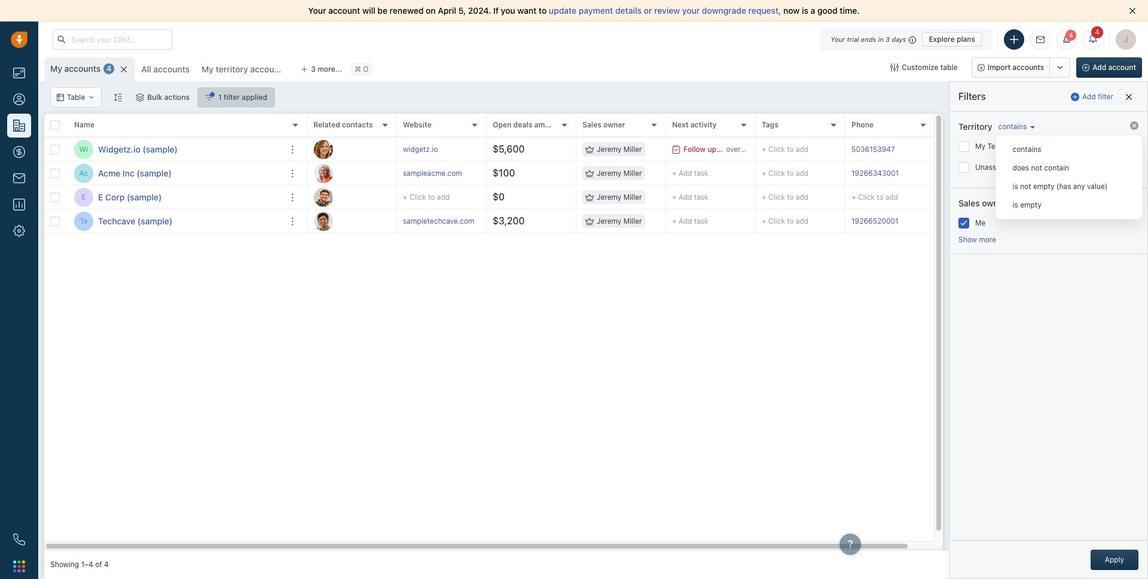 Task type: vqa. For each thing, say whether or not it's contained in the screenshot.
MNG SETTINGS image
no



Task type: describe. For each thing, give the bounding box(es) containing it.
freshworks switcher image
[[13, 560, 25, 572]]

style_myh0__igzzd8unmi image
[[114, 93, 122, 101]]

1 j image from the top
[[314, 140, 333, 159]]

send email image
[[1037, 36, 1045, 44]]

close image
[[1129, 7, 1137, 14]]

phone element
[[7, 528, 31, 552]]



Task type: locate. For each thing, give the bounding box(es) containing it.
Search your CRM... text field
[[53, 29, 172, 50]]

l image
[[314, 164, 333, 183]]

2 row group from the left
[[307, 138, 960, 233]]

1 vertical spatial j image
[[314, 188, 333, 207]]

0 vertical spatial j image
[[314, 140, 333, 159]]

j image
[[314, 140, 333, 159], [314, 188, 333, 207]]

column header
[[68, 114, 307, 138]]

phone image
[[13, 534, 25, 546]]

j image up l icon
[[314, 140, 333, 159]]

group
[[972, 57, 1071, 78]]

s image
[[314, 211, 333, 231]]

container_wx8msf4aqz5i3rn1 image
[[136, 93, 144, 102], [88, 94, 95, 101], [586, 145, 594, 153], [672, 145, 681, 153], [586, 217, 594, 225]]

row
[[44, 114, 307, 138]]

row group
[[44, 138, 307, 233], [307, 138, 960, 233]]

j image up s image
[[314, 188, 333, 207]]

container_wx8msf4aqz5i3rn1 image
[[891, 63, 899, 72], [205, 93, 214, 102], [57, 94, 64, 101], [586, 169, 594, 177], [586, 193, 594, 201]]

press space to select this row. row
[[44, 138, 307, 162], [307, 138, 960, 162], [44, 162, 307, 185], [307, 162, 960, 185], [44, 185, 307, 209], [307, 185, 960, 209], [44, 209, 307, 233], [307, 209, 960, 233]]

2 j image from the top
[[314, 188, 333, 207]]

grid
[[44, 114, 960, 550]]

1 row group from the left
[[44, 138, 307, 233]]



